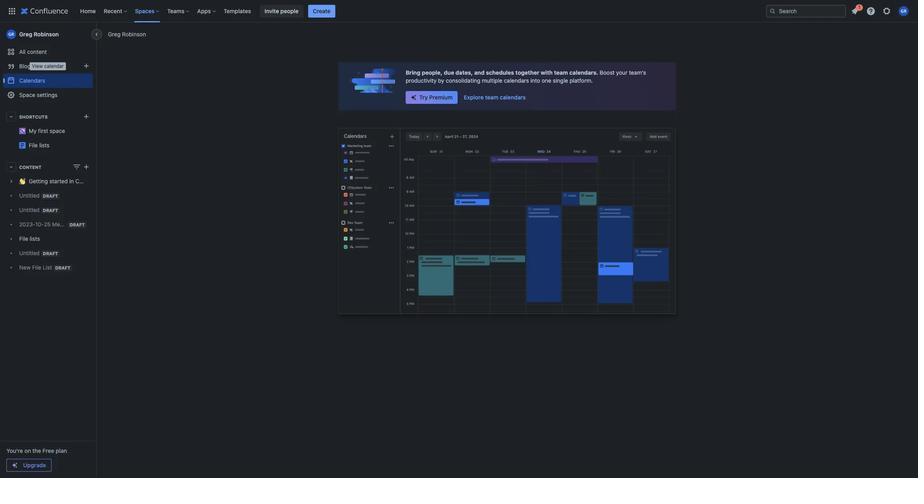 Task type: describe. For each thing, give the bounding box(es) containing it.
productivity
[[406, 77, 437, 84]]

recent button
[[101, 5, 130, 17]]

premium
[[430, 94, 453, 101]]

content
[[19, 165, 41, 170]]

free
[[43, 448, 54, 455]]

draft inside new file list draft
[[55, 266, 70, 271]]

multiple
[[482, 77, 503, 84]]

the
[[32, 448, 41, 455]]

create a page image
[[82, 162, 91, 172]]

by
[[438, 77, 445, 84]]

lists for file lists link to the right of file lists image
[[39, 142, 49, 149]]

templates link
[[221, 5, 254, 17]]

try
[[420, 94, 428, 101]]

draft up 25
[[43, 208, 58, 213]]

space settings
[[19, 92, 58, 98]]

banner containing home
[[0, 0, 919, 22]]

lists for file lists link over "content" dropdown button
[[103, 139, 114, 146]]

all content
[[19, 48, 47, 55]]

teams
[[167, 7, 185, 14]]

home link
[[78, 5, 98, 17]]

my first space link down 'shortcuts' dropdown button
[[29, 128, 65, 134]]

2023-
[[19, 221, 35, 228]]

my first space link down add shortcut image
[[3, 124, 129, 138]]

into
[[531, 77, 541, 84]]

one
[[542, 77, 552, 84]]

spaces button
[[133, 5, 163, 17]]

1 vertical spatial calendars
[[500, 94, 526, 101]]

space element
[[0, 22, 129, 479]]

new file list draft
[[19, 264, 70, 271]]

platform.
[[570, 77, 593, 84]]

premium image
[[12, 463, 18, 469]]

recent
[[104, 7, 122, 14]]

1 horizontal spatial my
[[93, 124, 101, 131]]

first for 'my first space' link under add shortcut image
[[102, 124, 112, 131]]

explore team calendars link
[[459, 91, 531, 104]]

calendars
[[19, 77, 45, 84]]

you're on the free plan
[[6, 448, 67, 455]]

you're
[[6, 448, 23, 455]]

consolidating
[[446, 77, 481, 84]]

getting
[[29, 178, 48, 185]]

0 vertical spatial team
[[555, 69, 569, 76]]

content button
[[3, 160, 93, 174]]

explore team calendars
[[464, 94, 526, 101]]

1
[[859, 4, 861, 10]]

explore
[[464, 94, 484, 101]]

templates
[[224, 7, 251, 14]]

plan
[[56, 448, 67, 455]]

2023-10-25 meeting notes
[[19, 221, 89, 228]]

notification icon image
[[851, 6, 861, 16]]

Search field
[[767, 5, 847, 17]]

0 horizontal spatial my
[[29, 128, 37, 134]]

help icon image
[[867, 6, 877, 16]]

in
[[69, 178, 74, 185]]

1 untitled from the top
[[19, 192, 40, 199]]

calendars inside boost your team's productivity by consolidating multiple calendars into one single platform.
[[504, 77, 529, 84]]

list
[[43, 264, 52, 271]]

settings icon image
[[883, 6, 893, 16]]

content
[[27, 48, 47, 55]]

invite people
[[265, 7, 299, 14]]

team calendar image image
[[334, 126, 681, 323]]

and
[[475, 69, 485, 76]]

file lists link down 25
[[3, 232, 93, 246]]

0 horizontal spatial greg robinson link
[[3, 26, 93, 42]]

global element
[[5, 0, 765, 22]]

all
[[19, 48, 26, 55]]

1 horizontal spatial space
[[114, 124, 129, 131]]

space settings link
[[3, 88, 93, 102]]

home
[[80, 7, 96, 14]]

together
[[516, 69, 540, 76]]

2 untitled draft from the top
[[19, 207, 58, 214]]

greg inside space element
[[19, 31, 32, 38]]

shortcuts button
[[3, 110, 93, 124]]

meeting
[[52, 221, 73, 228]]

boost
[[600, 69, 615, 76]]

try premium link
[[406, 91, 458, 104]]

blogs link
[[3, 59, 93, 74]]

file lists for file lists link over "content" dropdown button
[[93, 139, 114, 146]]

single
[[553, 77, 569, 84]]

0 horizontal spatial space
[[50, 128, 65, 134]]

create
[[313, 7, 331, 14]]

1 horizontal spatial greg robinson link
[[108, 30, 146, 38]]

file lists image
[[19, 142, 26, 149]]

dates,
[[456, 69, 473, 76]]

people,
[[422, 69, 443, 76]]



Task type: vqa. For each thing, say whether or not it's contained in the screenshot.
Products),
no



Task type: locate. For each thing, give the bounding box(es) containing it.
bring
[[406, 69, 421, 76]]

25
[[44, 221, 51, 228]]

bring people, due dates, and schedules together with team calendars.
[[406, 69, 600, 76]]

greg up all
[[19, 31, 32, 38]]

calendars down boost your team's productivity by consolidating multiple calendars into one single platform.
[[500, 94, 526, 101]]

tree containing getting started in confluence
[[3, 174, 105, 275]]

add shortcut image
[[82, 112, 91, 122]]

file lists link right file lists image
[[29, 142, 49, 149]]

team down multiple
[[486, 94, 499, 101]]

upgrade
[[23, 462, 46, 469]]

getting started in confluence link
[[3, 174, 105, 189]]

1 horizontal spatial robinson
[[122, 31, 146, 37]]

my first space for 'my first space' link below 'shortcuts' dropdown button
[[29, 128, 65, 134]]

lists
[[103, 139, 114, 146], [39, 142, 49, 149], [30, 236, 40, 243]]

greg robinson
[[108, 31, 146, 37], [19, 31, 59, 38]]

file lists link
[[3, 138, 114, 153], [29, 142, 49, 149], [3, 232, 93, 246]]

0 horizontal spatial team
[[486, 94, 499, 101]]

on
[[24, 448, 31, 455]]

all content link
[[3, 45, 93, 59]]

0 vertical spatial untitled draft
[[19, 192, 58, 199]]

10-
[[35, 221, 44, 228]]

greg robinson link
[[3, 26, 93, 42], [108, 30, 146, 38]]

change view image
[[72, 162, 82, 172]]

my
[[93, 124, 101, 131], [29, 128, 37, 134]]

blogs
[[19, 63, 34, 70]]

2 vertical spatial untitled draft
[[19, 250, 58, 257]]

untitled draft
[[19, 192, 58, 199], [19, 207, 58, 214], [19, 250, 58, 257]]

people
[[281, 7, 299, 14]]

try premium
[[420, 94, 453, 101]]

robinson down spaces
[[122, 31, 146, 37]]

appswitcher icon image
[[7, 6, 17, 16]]

create link
[[308, 5, 336, 17]]

untitled
[[19, 192, 40, 199], [19, 207, 40, 214], [19, 250, 40, 257]]

space
[[114, 124, 129, 131], [50, 128, 65, 134]]

robinson
[[122, 31, 146, 37], [34, 31, 59, 38]]

0 vertical spatial calendars
[[504, 77, 529, 84]]

my first space for 'my first space' link under add shortcut image
[[93, 124, 129, 131]]

create a blog image
[[82, 61, 91, 71]]

file lists link up "content" dropdown button
[[3, 138, 114, 153]]

getting started in confluence
[[29, 178, 105, 185]]

greg robinson up content
[[19, 31, 59, 38]]

1 horizontal spatial my first space
[[93, 124, 129, 131]]

0 vertical spatial untitled
[[19, 192, 40, 199]]

calendars down together
[[504, 77, 529, 84]]

schedules
[[486, 69, 515, 76]]

draft right 25
[[70, 222, 85, 228]]

calendars.
[[570, 69, 599, 76]]

draft up list
[[43, 251, 58, 256]]

tree
[[3, 174, 105, 275]]

greg robinson inside space element
[[19, 31, 59, 38]]

3 untitled from the top
[[19, 250, 40, 257]]

1 horizontal spatial team
[[555, 69, 569, 76]]

1 horizontal spatial greg
[[108, 31, 121, 37]]

invite people button
[[260, 5, 304, 17]]

draft down getting started in confluence "link"
[[43, 194, 58, 199]]

upgrade button
[[7, 460, 51, 472]]

search image
[[770, 8, 776, 14]]

greg robinson link down 'recent' dropdown button
[[108, 30, 146, 38]]

tree inside space element
[[3, 174, 105, 275]]

file lists for file lists link to the right of file lists image
[[29, 142, 49, 149]]

untitled draft up new file list draft
[[19, 250, 58, 257]]

draft right list
[[55, 266, 70, 271]]

started
[[49, 178, 68, 185]]

notes
[[75, 221, 89, 228]]

invite
[[265, 7, 279, 14]]

1 horizontal spatial first
[[102, 124, 112, 131]]

0 horizontal spatial robinson
[[34, 31, 59, 38]]

teams button
[[165, 5, 193, 17]]

untitled draft up 10-
[[19, 207, 58, 214]]

calendar
[[44, 63, 64, 69]]

3 untitled draft from the top
[[19, 250, 58, 257]]

new
[[19, 264, 31, 271]]

robinson up 'all content' link
[[34, 31, 59, 38]]

robinson inside space element
[[34, 31, 59, 38]]

1 vertical spatial untitled
[[19, 207, 40, 214]]

apps button
[[195, 5, 219, 17]]

my first space
[[93, 124, 129, 131], [29, 128, 65, 134]]

apps
[[197, 7, 211, 14]]

1 vertical spatial team
[[486, 94, 499, 101]]

2 untitled from the top
[[19, 207, 40, 214]]

0 horizontal spatial greg robinson
[[19, 31, 59, 38]]

untitled up new
[[19, 250, 40, 257]]

my first space link
[[3, 124, 129, 138], [29, 128, 65, 134]]

untitled up 2023-
[[19, 207, 40, 214]]

banner
[[0, 0, 919, 22]]

greg down 'recent' dropdown button
[[108, 31, 121, 37]]

confluence image
[[21, 6, 68, 16], [21, 6, 68, 16]]

0 horizontal spatial greg
[[19, 31, 32, 38]]

greg robinson link up 'all content' link
[[3, 26, 93, 42]]

confluence
[[75, 178, 105, 185]]

settings
[[37, 92, 58, 98]]

greg
[[108, 31, 121, 37], [19, 31, 32, 38]]

untitled down getting
[[19, 192, 40, 199]]

0 horizontal spatial first
[[38, 128, 48, 134]]

shortcuts
[[19, 114, 48, 119]]

untitled draft down getting
[[19, 192, 58, 199]]

view
[[32, 63, 43, 69]]

first for 'my first space' link below 'shortcuts' dropdown button
[[38, 128, 48, 134]]

calendars link
[[3, 74, 93, 88]]

0 horizontal spatial my first space
[[29, 128, 65, 134]]

spaces
[[135, 7, 155, 14]]

1 untitled draft from the top
[[19, 192, 58, 199]]

view calendar
[[32, 63, 64, 69]]

team
[[555, 69, 569, 76], [486, 94, 499, 101]]

space
[[19, 92, 35, 98]]

boost your team's productivity by consolidating multiple calendars into one single platform.
[[406, 69, 647, 84]]

first
[[102, 124, 112, 131], [38, 128, 48, 134]]

greg robinson down 'recent' dropdown button
[[108, 31, 146, 37]]

team's
[[630, 69, 647, 76]]

with
[[541, 69, 553, 76]]

team up single
[[555, 69, 569, 76]]

2 vertical spatial untitled
[[19, 250, 40, 257]]

file lists
[[93, 139, 114, 146], [29, 142, 49, 149], [19, 236, 40, 243]]

1 vertical spatial untitled draft
[[19, 207, 58, 214]]

due
[[444, 69, 455, 76]]

your
[[617, 69, 628, 76]]

1 horizontal spatial greg robinson
[[108, 31, 146, 37]]



